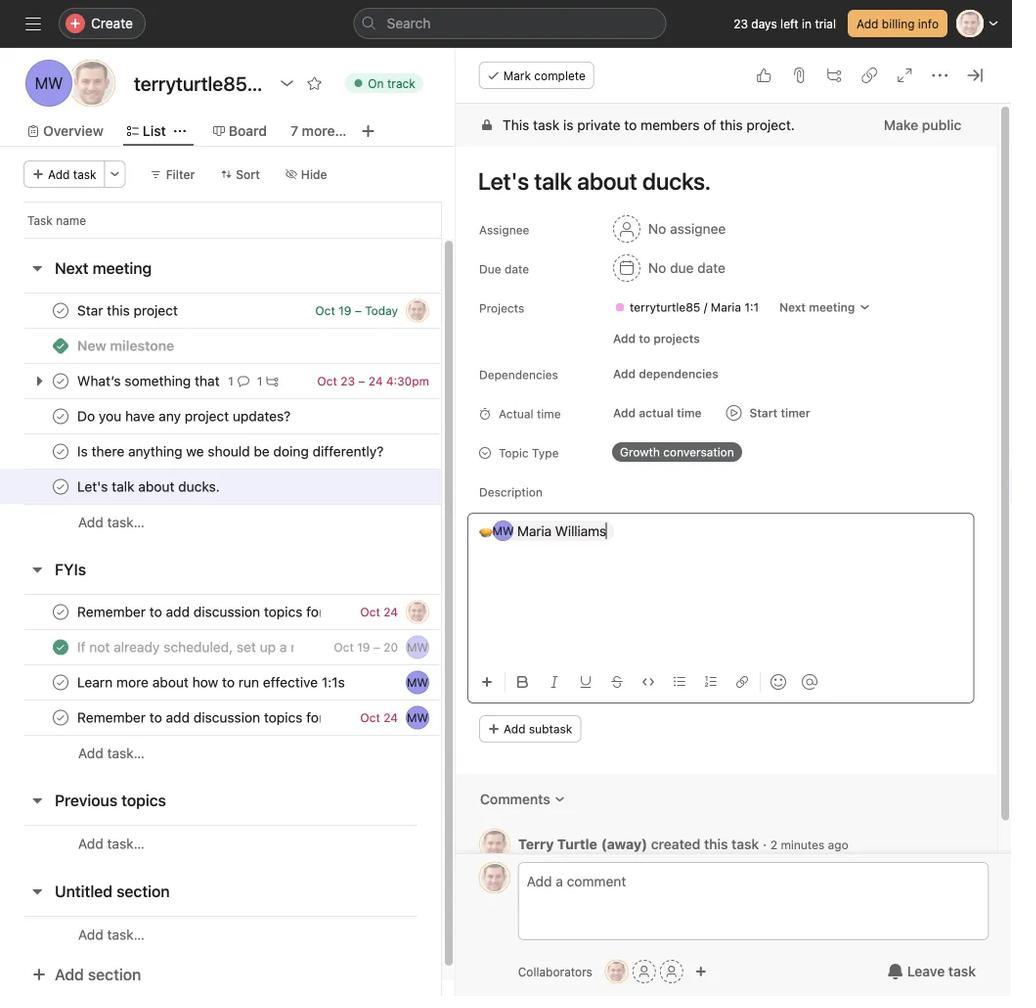 Task type: locate. For each thing, give the bounding box(es) containing it.
1 vertical spatial –
[[359, 374, 365, 388]]

1 horizontal spatial next meeting
[[780, 300, 855, 314]]

1 subtask image
[[267, 375, 278, 387]]

Completed checkbox
[[49, 440, 72, 463], [49, 475, 72, 499]]

collapse task list for this section image left previous
[[29, 793, 45, 808]]

1 vertical spatial no
[[649, 260, 667, 276]]

search button
[[354, 8, 667, 39]]

1 vertical spatial remember to add discussion topics for the next meeting text field
[[73, 708, 321, 728]]

completed image
[[49, 299, 72, 322], [49, 369, 72, 393], [49, 475, 72, 499], [49, 600, 72, 624], [49, 671, 72, 694]]

main content
[[456, 104, 998, 885]]

completed milestone image
[[53, 338, 68, 354]]

1 completed image from the top
[[49, 405, 72, 428]]

5 completed image from the top
[[49, 671, 72, 694]]

completed image for completed option for tt's remember to add discussion topics for the next meeting text field
[[49, 600, 72, 624]]

let's talk about ducks. cell
[[0, 469, 442, 505]]

–
[[355, 304, 362, 318], [359, 374, 365, 388], [374, 640, 380, 654]]

time
[[677, 406, 702, 420], [537, 407, 561, 421]]

1 vertical spatial section
[[88, 965, 141, 984]]

main content inside let's talk about ducks. dialog
[[456, 104, 998, 885]]

– inside star this project cell
[[355, 304, 362, 318]]

add task button
[[23, 160, 105, 188]]

2 completed checkbox from the top
[[49, 369, 72, 393]]

add task… button up add section
[[78, 924, 145, 946]]

add task… down let's talk about ducks. text box
[[78, 514, 145, 530]]

Is there anything we should be doing differently? text field
[[73, 442, 390, 461]]

add inside header next meeting tree grid
[[78, 514, 104, 530]]

to right private at top right
[[624, 117, 637, 133]]

24 down 20
[[384, 711, 398, 725]]

toolbar
[[473, 660, 975, 704]]

1 vertical spatial next meeting
[[780, 300, 855, 314]]

completed image inside if not already scheduled, set up a recurring 1:1 meeting in your calendar cell
[[49, 636, 72, 659]]

task… inside the header fyis tree grid
[[107, 745, 145, 761]]

maria right '/'
[[711, 300, 742, 314]]

section right untitled
[[117, 882, 170, 901]]

task left is
[[533, 117, 560, 133]]

4 add task… from the top
[[78, 927, 145, 943]]

learn more about how to run effective 1:1s cell
[[0, 664, 442, 701]]

underline image
[[580, 676, 592, 688]]

3 add task… from the top
[[78, 836, 145, 852]]

meeting right 1:1
[[809, 300, 855, 314]]

expand sidebar image
[[25, 16, 41, 31]]

completed checkbox for do you have any project updates? text field
[[49, 405, 72, 428]]

0 horizontal spatial next
[[55, 259, 89, 277]]

·
[[763, 836, 767, 852]]

24 up 20
[[384, 605, 398, 619]]

previous topics button
[[55, 783, 166, 818]]

0 vertical spatial 24
[[369, 374, 383, 388]]

add up fyis on the bottom of page
[[78, 514, 104, 530]]

tt button inside remember to add discussion topics for the next meeting cell
[[406, 600, 430, 624]]

this right of in the right top of the page
[[720, 117, 743, 133]]

show options image
[[279, 75, 295, 91]]

growth conversation button
[[605, 438, 770, 466]]

oct 24 up 20
[[360, 605, 398, 619]]

1 oct 24 from the top
[[360, 605, 398, 619]]

– inside what's something that was harder than expected? cell
[[359, 374, 365, 388]]

add task… button inside header next meeting tree grid
[[78, 512, 145, 533]]

link image
[[737, 676, 748, 688]]

collapse task list for this section image left fyis on the bottom of page
[[29, 562, 45, 577]]

project.
[[747, 117, 795, 133]]

1 vertical spatial mw button
[[406, 671, 430, 694]]

comments
[[480, 791, 550, 807]]

task… for add task… button in the the header fyis tree grid
[[107, 745, 145, 761]]

maria down description
[[517, 523, 552, 539]]

completed image for completed option in what's something that was harder than expected? cell
[[49, 369, 72, 393]]

add up previous
[[78, 745, 104, 761]]

0 horizontal spatial meeting
[[93, 259, 152, 277]]

task… down untitled section
[[107, 927, 145, 943]]

remember to add discussion topics for the next meeting text field down learn more about how to run effective 1:1s 'text field'
[[73, 708, 321, 728]]

23 left 4:30pm on the top of the page
[[341, 374, 355, 388]]

completed image inside 'is there anything we should be doing differently?' cell
[[49, 440, 72, 463]]

billing
[[882, 17, 915, 30]]

this task is private to members of this project.
[[503, 117, 795, 133]]

2 collapse task list for this section image from the top
[[29, 884, 45, 899]]

actual
[[639, 406, 674, 420]]

19 left today
[[339, 304, 352, 318]]

0 horizontal spatial maria
[[517, 523, 552, 539]]

add down terryturtle85
[[613, 332, 636, 345]]

4 completed image from the top
[[49, 706, 72, 730]]

1 vertical spatial remember to add discussion topics for the next meeting cell
[[0, 700, 442, 736]]

0 vertical spatial oct 24
[[360, 605, 398, 619]]

completed image for if not already scheduled, set up a recurring 1:1 meeting in your calendar text field
[[49, 636, 72, 659]]

0 horizontal spatial time
[[537, 407, 561, 421]]

info
[[919, 17, 939, 30]]

oct for – 20
[[334, 640, 354, 654]]

completed checkbox inside what's something that was harder than expected? cell
[[49, 369, 72, 393]]

tt button
[[406, 299, 430, 322], [406, 600, 430, 624], [479, 829, 511, 860], [479, 862, 511, 893], [606, 960, 629, 983]]

completed image for completed option within star this project cell
[[49, 299, 72, 322]]

2 remember to add discussion topics for the next meeting text field from the top
[[73, 708, 321, 728]]

task… for fourth add task… button from the top of the page
[[107, 927, 145, 943]]

add task… row
[[0, 504, 514, 540], [0, 735, 514, 771], [0, 825, 514, 862], [0, 916, 514, 953]]

what's something that was harder than expected? cell
[[0, 363, 442, 399]]

add to starred image
[[307, 75, 322, 91]]

1 horizontal spatial maria
[[711, 300, 742, 314]]

collapse task list for this section image
[[29, 562, 45, 577], [29, 884, 45, 899]]

23
[[734, 17, 749, 30], [341, 374, 355, 388]]

2 task… from the top
[[107, 745, 145, 761]]

24 for mw
[[384, 711, 398, 725]]

create
[[91, 15, 133, 31]]

oct left today
[[316, 304, 336, 318]]

projects
[[479, 301, 525, 315]]

1 horizontal spatial 19
[[357, 640, 370, 654]]

add inside dropdown button
[[613, 406, 636, 420]]

board
[[229, 123, 267, 139]]

– for 20
[[374, 640, 380, 654]]

2 add task… from the top
[[78, 745, 145, 761]]

task right leave
[[949, 963, 977, 980]]

completed image inside learn more about how to run effective 1:1s cell
[[49, 671, 72, 694]]

new milestone cell
[[0, 328, 442, 364]]

task… inside header next meeting tree grid
[[107, 514, 145, 530]]

1 vertical spatial completed checkbox
[[49, 475, 72, 499]]

1 mw button from the top
[[406, 636, 430, 659]]

1 comment image
[[238, 375, 249, 387]]

2 mw button from the top
[[406, 671, 430, 694]]

dependencies
[[479, 368, 558, 382]]

3 task… from the top
[[107, 836, 145, 852]]

add left actual
[[613, 406, 636, 420]]

– left 4:30pm on the top of the page
[[359, 374, 365, 388]]

add actual time
[[613, 406, 702, 420]]

let's talk about ducks. dialog
[[456, 48, 1013, 996]]

0 vertical spatial section
[[117, 882, 170, 901]]

add left subtask
[[504, 722, 526, 736]]

1 vertical spatial to
[[639, 332, 651, 345]]

date right due
[[698, 260, 726, 276]]

1 horizontal spatial meeting
[[809, 300, 855, 314]]

completed image inside let's talk about ducks. cell
[[49, 475, 72, 499]]

4 task… from the top
[[107, 927, 145, 943]]

mw button inside learn more about how to run effective 1:1s cell
[[406, 671, 430, 694]]

2 no from the top
[[649, 260, 667, 276]]

1 vertical spatial 24
[[384, 605, 398, 619]]

1:1
[[745, 300, 759, 314]]

task name
[[27, 213, 86, 227]]

oct left 20
[[334, 640, 354, 654]]

– inside if not already scheduled, set up a recurring 1:1 meeting in your calendar cell
[[374, 640, 380, 654]]

created
[[651, 836, 701, 852]]

0 vertical spatial 19
[[339, 304, 352, 318]]

23 left days on the right
[[734, 17, 749, 30]]

completed checkbox for learn more about how to run effective 1:1s 'text field'
[[49, 671, 72, 694]]

this right created
[[704, 836, 728, 852]]

date
[[698, 260, 726, 276], [505, 262, 529, 276]]

date right due at the left top of the page
[[505, 262, 529, 276]]

no
[[649, 221, 667, 237], [649, 260, 667, 276]]

1 vertical spatial collapse task list for this section image
[[29, 884, 45, 899]]

completed checkbox for star this project text field
[[49, 299, 72, 322]]

oct inside star this project cell
[[316, 304, 336, 318]]

section down untitled section
[[88, 965, 141, 984]]

completed image inside do you have any project updates? cell
[[49, 405, 72, 428]]

3 completed image from the top
[[49, 475, 72, 499]]

0 vertical spatial completed checkbox
[[49, 440, 72, 463]]

19 inside star this project cell
[[339, 304, 352, 318]]

oct 24 down 20
[[360, 711, 398, 725]]

Task Name text field
[[466, 159, 975, 204]]

maria
[[711, 300, 742, 314], [517, 523, 552, 539]]

2 completed checkbox from the top
[[49, 475, 72, 499]]

start timer button
[[719, 399, 819, 427]]

5 completed checkbox from the top
[[49, 636, 72, 659]]

public
[[922, 117, 962, 133]]

add down previous
[[78, 836, 104, 852]]

remember to add discussion topics for the next meeting text field up if not already scheduled, set up a recurring 1:1 meeting in your calendar text field
[[73, 602, 321, 622]]

add task… down previous topics
[[78, 836, 145, 852]]

add to projects button
[[605, 325, 709, 352]]

tt button inside "main content"
[[479, 829, 511, 860]]

1 vertical spatial collapse task list for this section image
[[29, 793, 45, 808]]

1 horizontal spatial next
[[780, 300, 806, 314]]

/
[[704, 300, 708, 314]]

1 horizontal spatial to
[[639, 332, 651, 345]]

oct inside what's something that was harder than expected? cell
[[317, 374, 337, 388]]

add inside 'button'
[[613, 332, 636, 345]]

1 add task… from the top
[[78, 514, 145, 530]]

2 completed image from the top
[[49, 440, 72, 463]]

next meeting right 1:1
[[780, 300, 855, 314]]

0 vertical spatial next meeting
[[55, 259, 152, 277]]

add or remove collaborators image
[[696, 966, 707, 978]]

1 vertical spatial 23
[[341, 374, 355, 388]]

24 for tt
[[384, 605, 398, 619]]

task… for 3rd add task… button from the top
[[107, 836, 145, 852]]

add left billing
[[857, 17, 879, 30]]

next meeting
[[55, 259, 152, 277], [780, 300, 855, 314]]

add task… up add section
[[78, 927, 145, 943]]

next right 1:1
[[780, 300, 806, 314]]

oct
[[316, 304, 336, 318], [317, 374, 337, 388], [360, 605, 380, 619], [334, 640, 354, 654], [360, 711, 380, 725]]

2 vertical spatial 24
[[384, 711, 398, 725]]

no left assignee
[[649, 221, 667, 237]]

3 add task… row from the top
[[0, 825, 514, 862]]

1 no from the top
[[649, 221, 667, 237]]

Completed checkbox
[[49, 299, 72, 322], [49, 369, 72, 393], [49, 405, 72, 428], [49, 600, 72, 624], [49, 636, 72, 659], [49, 671, 72, 694], [49, 706, 72, 730]]

is
[[563, 117, 574, 133]]

no for no assignee
[[649, 221, 667, 237]]

collapse task list for this section image down the 'task'
[[29, 260, 45, 276]]

terryturtle85
[[630, 300, 701, 314]]

oct 24 for mw
[[360, 711, 398, 725]]

add task… button
[[78, 512, 145, 533], [78, 743, 145, 764], [78, 833, 145, 855], [78, 924, 145, 946]]

due
[[479, 262, 501, 276]]

remember to add discussion topics for the next meeting cell down learn more about how to run effective 1:1s 'text field'
[[0, 700, 442, 736]]

add down 'overview' link
[[48, 167, 70, 181]]

date inside dropdown button
[[698, 260, 726, 276]]

1 vertical spatial next
[[780, 300, 806, 314]]

1 completed image from the top
[[49, 299, 72, 322]]

task… down let's talk about ducks. text box
[[107, 514, 145, 530]]

sort
[[236, 167, 260, 181]]

to left projects
[[639, 332, 651, 345]]

mw inside learn more about how to run effective 1:1s cell
[[407, 676, 429, 689]]

None text field
[[129, 66, 269, 101]]

0 horizontal spatial next meeting
[[55, 259, 152, 277]]

remember to add discussion topics for the next meeting cell up if not already scheduled, set up a recurring 1:1 meeting in your calendar text field
[[0, 594, 442, 630]]

section for untitled section
[[117, 882, 170, 901]]

add
[[857, 17, 879, 30], [48, 167, 70, 181], [613, 332, 636, 345], [613, 367, 636, 381], [613, 406, 636, 420], [78, 514, 104, 530], [504, 722, 526, 736], [78, 745, 104, 761], [78, 836, 104, 852], [78, 927, 104, 943], [55, 965, 84, 984]]

topics
[[122, 791, 166, 810]]

completed image
[[49, 405, 72, 428], [49, 440, 72, 463], [49, 636, 72, 659], [49, 706, 72, 730]]

turtle
[[557, 836, 597, 852]]

1 collapse task list for this section image from the top
[[29, 260, 45, 276]]

dependencies
[[639, 367, 719, 381]]

add tab image
[[361, 123, 376, 139]]

bold image
[[517, 676, 529, 688]]

do you have any project updates? cell
[[0, 398, 442, 434]]

completed image inside star this project cell
[[49, 299, 72, 322]]

0 horizontal spatial 19
[[339, 304, 352, 318]]

collapse task list for this section image
[[29, 260, 45, 276], [29, 793, 45, 808]]

oct 24
[[360, 605, 398, 619], [360, 711, 398, 725]]

1 horizontal spatial date
[[698, 260, 726, 276]]

add task… button down previous topics
[[78, 833, 145, 855]]

at mention image
[[802, 674, 818, 690]]

section
[[117, 882, 170, 901], [88, 965, 141, 984]]

0 vertical spatial 23
[[734, 17, 749, 30]]

add subtask button
[[479, 715, 581, 743]]

timer
[[781, 406, 811, 420]]

1 completed checkbox from the top
[[49, 299, 72, 322]]

task for this
[[533, 117, 560, 133]]

1 task… from the top
[[107, 514, 145, 530]]

no left due
[[649, 260, 667, 276]]

0 vertical spatial collapse task list for this section image
[[29, 562, 45, 577]]

3 add task… button from the top
[[78, 833, 145, 855]]

add inside the header fyis tree grid
[[78, 745, 104, 761]]

collapse task list for this section image for untitled section
[[29, 884, 45, 899]]

oct down the oct 19 – 20
[[360, 711, 380, 725]]

19 left 20
[[357, 640, 370, 654]]

0 horizontal spatial 23
[[341, 374, 355, 388]]

24 left 4:30pm on the top of the page
[[369, 374, 383, 388]]

task… down previous topics
[[107, 836, 145, 852]]

0 vertical spatial remember to add discussion topics for the next meeting cell
[[0, 594, 442, 630]]

2 completed image from the top
[[49, 369, 72, 393]]

Remember to add discussion topics for the next meeting text field
[[73, 602, 321, 622], [73, 708, 321, 728]]

1 horizontal spatial 23
[[734, 17, 749, 30]]

0 vertical spatial next
[[55, 259, 89, 277]]

mw button inside if not already scheduled, set up a recurring 1:1 meeting in your calendar cell
[[406, 636, 430, 659]]

0 vertical spatial collapse task list for this section image
[[29, 260, 45, 276]]

overview
[[43, 123, 104, 139]]

remember to add discussion topics for the next meeting cell
[[0, 594, 442, 630], [0, 700, 442, 736]]

23 days left in trial
[[734, 17, 837, 30]]

0 vertical spatial to
[[624, 117, 637, 133]]

0 vertical spatial no
[[649, 221, 667, 237]]

completed image for completed checkbox in the let's talk about ducks. cell
[[49, 475, 72, 499]]

next meeting up star this project text field
[[55, 259, 152, 277]]

meeting up star this project text field
[[93, 259, 152, 277]]

1 add task… button from the top
[[78, 512, 145, 533]]

completed checkbox inside let's talk about ducks. cell
[[49, 475, 72, 499]]

meeting
[[93, 259, 152, 277], [809, 300, 855, 314]]

1 remember to add discussion topics for the next meeting text field from the top
[[73, 602, 321, 622]]

2 vertical spatial –
[[374, 640, 380, 654]]

1 vertical spatial maria
[[517, 523, 552, 539]]

members
[[641, 117, 700, 133]]

mark complete
[[504, 68, 586, 82]]

attachments: add a file to this task, let's talk about ducks. image
[[792, 68, 807, 83]]

– left 20
[[374, 640, 380, 654]]

1 collapse task list for this section image from the top
[[29, 562, 45, 577]]

add task… button up previous topics
[[78, 743, 145, 764]]

completed image for do you have any project updates? text field
[[49, 405, 72, 428]]

1 horizontal spatial time
[[677, 406, 702, 420]]

1 vertical spatial meeting
[[809, 300, 855, 314]]

tt inside "main content"
[[487, 838, 502, 851]]

main content containing this task is private to members of this project.
[[456, 104, 998, 885]]

toolbar inside "main content"
[[473, 660, 975, 704]]

19 inside if not already scheduled, set up a recurring 1:1 meeting in your calendar cell
[[357, 640, 370, 654]]

completed checkbox for remember to add discussion topics for the next meeting text field for mw
[[49, 706, 72, 730]]

task… for add task… button inside header next meeting tree grid
[[107, 514, 145, 530]]

2 add task… row from the top
[[0, 735, 514, 771]]

completed image inside remember to add discussion topics for the next meeting cell
[[49, 706, 72, 730]]

search
[[387, 15, 431, 31]]

oct up the oct 19 – 20
[[360, 605, 380, 619]]

oct 24 for tt
[[360, 605, 398, 619]]

0 vertical spatial –
[[355, 304, 362, 318]]

completed image for remember to add discussion topics for the next meeting text field for mw
[[49, 706, 72, 730]]

4 completed checkbox from the top
[[49, 600, 72, 624]]

2 vertical spatial mw button
[[406, 706, 430, 730]]

full screen image
[[897, 68, 913, 83]]

add task… inside the header fyis tree grid
[[78, 745, 145, 761]]

in
[[802, 17, 812, 30]]

0 vertical spatial meeting
[[93, 259, 152, 277]]

2 add task… button from the top
[[78, 743, 145, 764]]

Star this project text field
[[73, 301, 184, 320]]

0 vertical spatial mw button
[[406, 636, 430, 659]]

next
[[55, 259, 89, 277], [780, 300, 806, 314]]

24 inside what's something that was harder than expected? cell
[[369, 374, 383, 388]]

add task… up previous topics
[[78, 745, 145, 761]]

strikethrough image
[[611, 676, 623, 688]]

add down untitled
[[55, 965, 84, 984]]

oct inside if not already scheduled, set up a recurring 1:1 meeting in your calendar cell
[[334, 640, 354, 654]]

4 completed image from the top
[[49, 600, 72, 624]]

to
[[624, 117, 637, 133], [639, 332, 651, 345]]

more actions for this task image
[[933, 68, 948, 83]]

more…
[[302, 123, 347, 139]]

completed checkbox inside 'is there anything we should be doing differently?' cell
[[49, 440, 72, 463]]

leave task button
[[876, 954, 989, 989]]

completed checkbox inside star this project cell
[[49, 299, 72, 322]]

completed image for completed option in the learn more about how to run effective 1:1s cell
[[49, 671, 72, 694]]

previous topics
[[55, 791, 166, 810]]

0 vertical spatial remember to add discussion topics for the next meeting text field
[[73, 602, 321, 622]]

6 completed checkbox from the top
[[49, 671, 72, 694]]

due
[[670, 260, 694, 276]]

mw inside let's talk about ducks. dialog
[[492, 524, 514, 538]]

1 completed checkbox from the top
[[49, 440, 72, 463]]

task… up previous topics
[[107, 745, 145, 761]]

3 completed image from the top
[[49, 636, 72, 659]]

task left more actions image
[[73, 167, 97, 181]]

1 vertical spatial 19
[[357, 640, 370, 654]]

19 for – 20
[[357, 640, 370, 654]]

row
[[23, 237, 441, 239], [0, 293, 514, 329], [0, 328, 514, 364], [0, 398, 514, 434], [0, 434, 514, 470], [0, 469, 514, 505], [0, 594, 514, 630], [0, 629, 514, 665], [0, 700, 514, 736]]

code image
[[643, 676, 654, 688]]

1 vertical spatial oct 24
[[360, 711, 398, 725]]

7 completed checkbox from the top
[[49, 706, 72, 730]]

next inside next meeting dropdown button
[[780, 300, 806, 314]]

remember to add discussion topics for the next meeting text field for mw
[[73, 708, 321, 728]]

topic
[[499, 446, 529, 460]]

completed image for is there anything we should be doing differently? text box
[[49, 440, 72, 463]]

collapse task list for this section image left untitled
[[29, 884, 45, 899]]

tt inside the header fyis tree grid
[[410, 605, 425, 619]]

private
[[577, 117, 621, 133]]

19
[[339, 304, 352, 318], [357, 640, 370, 654]]

4 add task… row from the top
[[0, 916, 514, 953]]

meeting inside button
[[93, 259, 152, 277]]

is there anything we should be doing differently? cell
[[0, 434, 442, 470]]

completed checkbox inside if not already scheduled, set up a recurring 1:1 meeting in your calendar cell
[[49, 636, 72, 659]]

0 horizontal spatial to
[[624, 117, 637, 133]]

star this project cell
[[0, 293, 442, 329]]

3 mw button from the top
[[406, 706, 430, 730]]

next down name
[[55, 259, 89, 277]]

leave
[[908, 963, 946, 980]]

completed checkbox inside learn more about how to run effective 1:1s cell
[[49, 671, 72, 694]]

– left today
[[355, 304, 362, 318]]

filter
[[166, 167, 195, 181]]

2 oct 24 from the top
[[360, 711, 398, 725]]

add task… button down let's talk about ducks. text box
[[78, 512, 145, 533]]

oct right the 1 subtask image
[[317, 374, 337, 388]]

completed checkbox inside do you have any project updates? cell
[[49, 405, 72, 428]]

19 for – today
[[339, 304, 352, 318]]

collapse task list for this section image for fyis
[[29, 562, 45, 577]]

2 remember to add discussion topics for the next meeting cell from the top
[[0, 700, 442, 736]]

untitled section
[[55, 882, 170, 901]]

3 completed checkbox from the top
[[49, 405, 72, 428]]



Task type: describe. For each thing, give the bounding box(es) containing it.
mw button for if not already scheduled, set up a recurring 1:1 meeting in your calendar text field
[[406, 636, 430, 659]]

start
[[750, 406, 778, 420]]

trial
[[816, 17, 837, 30]]

terryturtle85 / maria 1:1
[[630, 300, 759, 314]]

0 vertical spatial this
[[720, 117, 743, 133]]

add task… button inside the header fyis tree grid
[[78, 743, 145, 764]]

completed checkbox for is there anything we should be doing differently? text box
[[49, 440, 72, 463]]

track
[[387, 76, 416, 90]]

emoji image
[[771, 674, 787, 690]]

more actions image
[[109, 168, 121, 180]]

add section
[[55, 965, 141, 984]]

Let's talk about ducks. text field
[[73, 477, 226, 497]]

add down the add to projects 'button'
[[613, 367, 636, 381]]

untitled
[[55, 882, 113, 901]]

1 add task… row from the top
[[0, 504, 514, 540]]

add actual time button
[[605, 399, 711, 427]]

maria williams
[[517, 523, 606, 539]]

hide button
[[277, 160, 336, 188]]

copy task link image
[[862, 68, 878, 83]]

mw button for remember to add discussion topics for the next meeting text field for mw
[[406, 706, 430, 730]]

tab actions image
[[174, 125, 186, 137]]

header fyis tree grid
[[0, 594, 514, 771]]

overview link
[[27, 120, 104, 142]]

numbered list image
[[705, 676, 717, 688]]

topic type
[[499, 446, 559, 460]]

oct for – 24 4:30pm
[[317, 374, 337, 388]]

If not already scheduled, set up a recurring 1:1 meeting in your calendar text field
[[73, 638, 295, 657]]

0 vertical spatial maria
[[711, 300, 742, 314]]

no for no due date
[[649, 260, 667, 276]]

– for 24
[[359, 374, 365, 388]]

add up add section button on the bottom left of page
[[78, 927, 104, 943]]

comments button
[[468, 782, 579, 817]]

🥧
[[479, 523, 493, 539]]

task
[[27, 213, 53, 227]]

2
[[771, 838, 778, 852]]

2 collapse task list for this section image from the top
[[29, 793, 45, 808]]

minutes
[[781, 838, 825, 852]]

1 remember to add discussion topics for the next meeting cell from the top
[[0, 594, 442, 630]]

add subtask image
[[827, 68, 843, 83]]

filter button
[[142, 160, 204, 188]]

Do you have any project updates? text field
[[73, 407, 297, 426]]

expand subtask list for the task what's something that was harder than expected? image
[[31, 373, 47, 389]]

4:30pm
[[386, 374, 430, 388]]

today
[[365, 304, 398, 318]]

oct for – today
[[316, 304, 336, 318]]

(away)
[[601, 836, 648, 852]]

assignee
[[479, 223, 530, 237]]

make public
[[884, 117, 962, 133]]

20
[[384, 640, 398, 654]]

completed checkbox for if not already scheduled, set up a recurring 1:1 meeting in your calendar text field
[[49, 636, 72, 659]]

mw row
[[0, 664, 514, 701]]

growth conversation
[[620, 445, 734, 459]]

add task
[[48, 167, 97, 181]]

oct 19 – today
[[316, 304, 398, 318]]

left
[[781, 17, 799, 30]]

growth
[[620, 445, 660, 459]]

terry turtle (away) created this task · 2 minutes ago
[[518, 836, 849, 852]]

task for add
[[73, 167, 97, 181]]

ago
[[828, 838, 849, 852]]

section for add section
[[88, 965, 141, 984]]

hide
[[301, 167, 327, 181]]

add billing info button
[[848, 10, 948, 37]]

– for today
[[355, 304, 362, 318]]

of
[[704, 117, 716, 133]]

untitled section button
[[55, 874, 170, 909]]

projects
[[654, 332, 700, 345]]

leave task
[[908, 963, 977, 980]]

close details image
[[968, 68, 983, 83]]

italics image
[[549, 676, 560, 688]]

tt inside star this project cell
[[410, 304, 425, 318]]

terryturtle85 / maria 1:1 link
[[606, 297, 767, 317]]

complete
[[535, 68, 586, 82]]

What's something that was harder than expected? text field
[[73, 371, 220, 391]]

next inside next meeting button
[[55, 259, 89, 277]]

insert an object image
[[481, 676, 493, 688]]

search list box
[[354, 8, 667, 39]]

add dependencies button
[[605, 360, 727, 388]]

no due date
[[649, 260, 726, 276]]

remember to add discussion topics for the next meeting text field for tt
[[73, 602, 321, 622]]

add to projects
[[613, 332, 700, 345]]

assignee
[[670, 221, 726, 237]]

add billing info
[[857, 17, 939, 30]]

Completed milestone checkbox
[[53, 338, 68, 354]]

williams
[[555, 523, 606, 539]]

mark complete button
[[479, 62, 595, 89]]

actual
[[499, 407, 534, 421]]

if not already scheduled, set up a recurring 1:1 meeting in your calendar cell
[[0, 629, 442, 665]]

to inside 'button'
[[639, 332, 651, 345]]

no assignee button
[[605, 211, 735, 247]]

mw inside if not already scheduled, set up a recurring 1:1 meeting in your calendar cell
[[407, 640, 429, 654]]

previous
[[55, 791, 118, 810]]

oct 23 – 24 4:30pm
[[317, 374, 430, 388]]

sort button
[[212, 160, 269, 188]]

7 more… button
[[291, 120, 347, 142]]

no assignee
[[649, 221, 726, 237]]

task for leave
[[949, 963, 977, 980]]

board link
[[213, 120, 267, 142]]

4 add task… button from the top
[[78, 924, 145, 946]]

mark
[[504, 68, 531, 82]]

Learn more about how to run effective 1:1s text field
[[73, 673, 351, 692]]

days
[[752, 17, 778, 30]]

type
[[532, 446, 559, 460]]

0 horizontal spatial date
[[505, 262, 529, 276]]

next meeting button
[[55, 251, 152, 286]]

subtask
[[529, 722, 572, 736]]

tt button inside star this project cell
[[406, 299, 430, 322]]

next meeting inside dropdown button
[[780, 300, 855, 314]]

next meeting button
[[771, 294, 880, 321]]

meeting inside dropdown button
[[809, 300, 855, 314]]

terry
[[518, 836, 554, 852]]

add section button
[[23, 957, 149, 992]]

1 vertical spatial this
[[704, 836, 728, 852]]

make
[[884, 117, 919, 133]]

make public button
[[871, 108, 975, 143]]

this
[[503, 117, 529, 133]]

conversation
[[664, 445, 734, 459]]

start timer
[[750, 406, 811, 420]]

terry turtle link
[[518, 836, 597, 852]]

23 inside what's something that was harder than expected? cell
[[341, 374, 355, 388]]

task name row
[[0, 202, 514, 238]]

task left ·
[[732, 836, 759, 852]]

maria williams link
[[517, 523, 606, 539]]

0 likes. click to like this task image
[[756, 68, 772, 83]]

bulleted list image
[[674, 676, 686, 688]]

completed checkbox for let's talk about ducks. text box
[[49, 475, 72, 499]]

header next meeting tree grid
[[0, 293, 514, 540]]

no due date button
[[605, 251, 735, 286]]

New milestone text field
[[73, 336, 180, 356]]

time inside dropdown button
[[677, 406, 702, 420]]

actual time
[[499, 407, 561, 421]]

add task… inside header next meeting tree grid
[[78, 514, 145, 530]]

completed checkbox for tt's remember to add discussion topics for the next meeting text field
[[49, 600, 72, 624]]

on
[[368, 76, 384, 90]]

list link
[[127, 120, 166, 142]]



Task type: vqa. For each thing, say whether or not it's contained in the screenshot.
1st the Remember to add discussion topics for the next meeting text field from the bottom
yes



